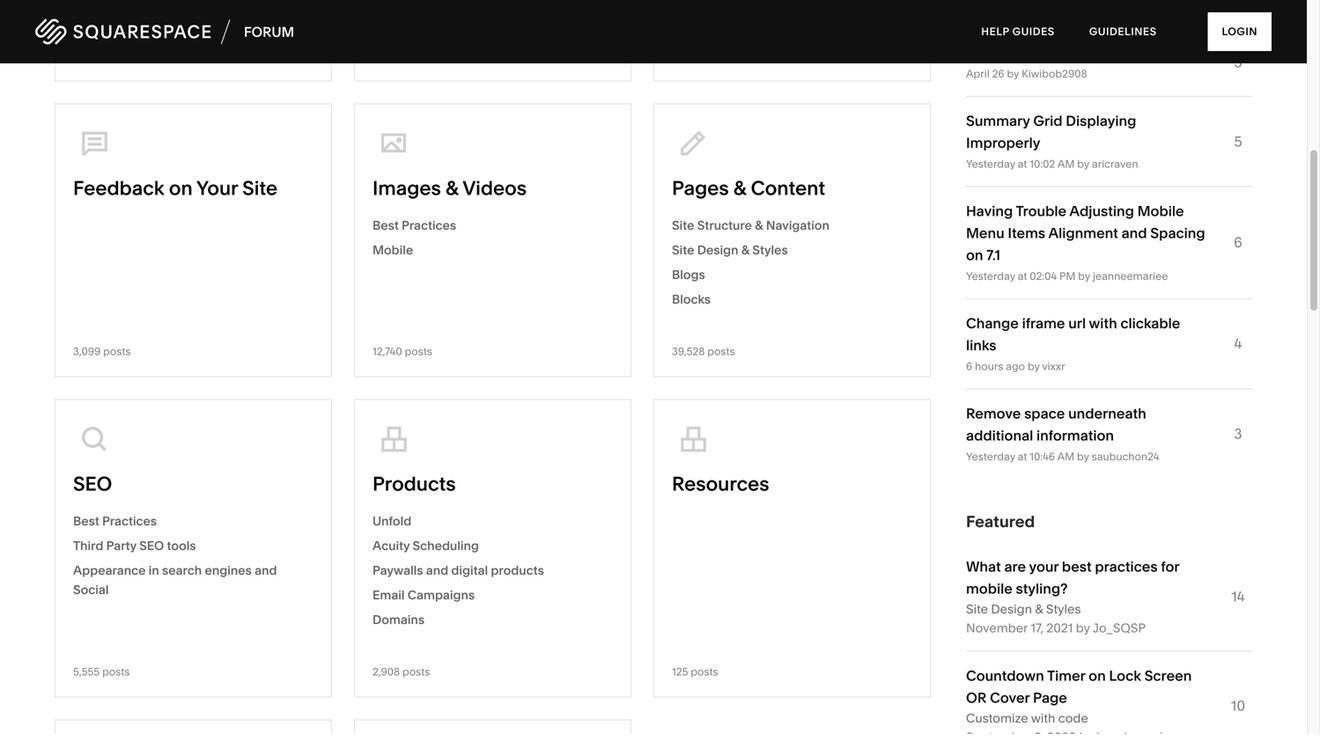 Task type: locate. For each thing, give the bounding box(es) containing it.
yesterday down additional
[[966, 450, 1015, 463]]

0 vertical spatial seo
[[73, 472, 112, 496]]

screen
[[1145, 668, 1192, 685]]

0 vertical spatial with
[[1089, 315, 1117, 332]]

am right 10:02 at the right
[[1058, 158, 1075, 170]]

scheduling
[[413, 539, 479, 554]]

styles up 2021
[[1046, 602, 1081, 617]]

mobile inside 'having trouble adjusting mobile menu items alignment and spacing on 7.1 yesterday at 02:04  pm by jeanneemariee'
[[1138, 203, 1184, 220]]

practices up third party seo tools
[[102, 514, 157, 529]]

0 horizontal spatial best practices
[[73, 514, 157, 529]]

by down information
[[1077, 450, 1089, 463]]

alignment
[[1048, 225, 1118, 242]]

1 horizontal spatial mobile
[[1138, 203, 1184, 220]]

2 yesterday from the top
[[966, 270, 1015, 283]]

at left 02:04
[[1018, 270, 1027, 283]]

posts right 12,740
[[405, 345, 432, 358]]

iframe
[[1022, 315, 1065, 332]]

1 horizontal spatial on
[[966, 247, 983, 264]]

1 at from the top
[[1018, 158, 1027, 170]]

and inside paywalls and digital products link
[[426, 563, 448, 578]]

& up 17, in the right of the page
[[1035, 602, 1043, 617]]

information
[[1037, 427, 1114, 444]]

1 horizontal spatial best practices
[[373, 218, 456, 233]]

1 vertical spatial best practices link
[[73, 512, 314, 532]]

domains
[[373, 613, 425, 628]]

13,762 posts
[[672, 49, 732, 62]]

1 vertical spatial 3
[[1234, 425, 1242, 443]]

3 for saubuchon24
[[1234, 425, 1242, 443]]

posts right 5,555
[[102, 666, 130, 679]]

39,528
[[672, 345, 705, 358]]

site design & styles link up blogs link
[[672, 241, 912, 260]]

site right your
[[242, 176, 278, 200]]

posts for 13,762 posts
[[705, 49, 732, 62]]

125
[[672, 666, 688, 679]]

products
[[491, 563, 544, 578]]

best practices link up mobile link
[[373, 216, 613, 236]]

yesterday
[[966, 158, 1015, 170], [966, 270, 1015, 283], [966, 450, 1015, 463]]

by right 2021
[[1076, 621, 1090, 636]]

6 inside change iframe url with clickable links 6 hours ago by vixxr
[[966, 360, 972, 373]]

2 at from the top
[[1018, 270, 1027, 283]]

appearance
[[73, 563, 146, 578]]

posts right 3,099
[[103, 345, 131, 358]]

2 horizontal spatial and
[[1122, 225, 1147, 242]]

2 vertical spatial yesterday
[[966, 450, 1015, 463]]

192,455
[[373, 49, 410, 62]]

0 horizontal spatial design
[[697, 243, 739, 258]]

images
[[373, 176, 441, 200]]

4
[[1234, 335, 1242, 352]]

yesterday inside remove space underneath additional information yesterday at 10:46  am by saubuchon24
[[966, 450, 1015, 463]]

1 vertical spatial design
[[991, 602, 1032, 617]]

1 horizontal spatial with
[[1089, 315, 1117, 332]]

links
[[966, 337, 997, 354]]

1 horizontal spatial design
[[991, 602, 1032, 617]]

best practices link for seo
[[73, 512, 314, 532]]

unfold link
[[373, 512, 613, 532]]

3,099
[[73, 345, 101, 358]]

0 horizontal spatial seo
[[73, 472, 112, 496]]

0 horizontal spatial 6
[[966, 360, 972, 373]]

2021
[[1047, 621, 1073, 636]]

1 horizontal spatial 6
[[1234, 234, 1242, 251]]

3 yesterday from the top
[[966, 450, 1015, 463]]

spacing
[[1150, 225, 1205, 242]]

6 right the spacing at the top of page
[[1234, 234, 1242, 251]]

remove
[[966, 405, 1021, 422]]

mobile
[[1138, 203, 1184, 220], [373, 243, 413, 258]]

hours
[[975, 360, 1003, 373]]

1 vertical spatial on
[[966, 247, 983, 264]]

and right the engines
[[255, 563, 277, 578]]

best for seo
[[73, 514, 99, 529]]

0 vertical spatial mobile
[[1138, 203, 1184, 220]]

acuity
[[373, 539, 410, 554]]

on inside 'having trouble adjusting mobile menu items alignment and spacing on 7.1 yesterday at 02:04  pm by jeanneemariee'
[[966, 247, 983, 264]]

april
[[966, 68, 990, 80]]

17,
[[1031, 621, 1044, 636]]

jo_sqsp
[[1093, 621, 1146, 636]]

on left lock
[[1089, 668, 1106, 685]]

at left 10:46
[[1018, 450, 1027, 463]]

seo up in
[[139, 539, 164, 554]]

6
[[1234, 234, 1242, 251], [966, 360, 972, 373]]

in
[[149, 563, 159, 578]]

posts right 39,528
[[707, 345, 735, 358]]

posts right "192,455"
[[412, 49, 440, 62]]

1 yesterday from the top
[[966, 158, 1015, 170]]

site design & styles link up 17, in the right of the page
[[966, 602, 1081, 617]]

2 vertical spatial at
[[1018, 450, 1027, 463]]

site down mobile
[[966, 602, 988, 617]]

1 vertical spatial yesterday
[[966, 270, 1015, 283]]

0 horizontal spatial styles
[[752, 243, 788, 258]]

&
[[446, 176, 458, 200], [733, 176, 746, 200], [755, 218, 763, 233], [741, 243, 750, 258], [1035, 602, 1043, 617]]

0 vertical spatial 3
[[1234, 54, 1242, 71]]

1 horizontal spatial best
[[373, 218, 399, 233]]

1 vertical spatial seo
[[139, 539, 164, 554]]

3 at from the top
[[1018, 450, 1027, 463]]

at left 10:02 at the right
[[1018, 158, 1027, 170]]

products
[[373, 472, 456, 496]]

mobile
[[966, 581, 1013, 598]]

0 vertical spatial 6
[[1234, 234, 1242, 251]]

seo
[[73, 472, 112, 496], [139, 539, 164, 554]]

with down page
[[1031, 711, 1055, 726]]

posts right "125"
[[691, 666, 718, 679]]

0 vertical spatial on
[[169, 176, 193, 200]]

posts for 3,099 posts
[[103, 345, 131, 358]]

vixxr
[[1042, 360, 1065, 373]]

yesterday down 7.1
[[966, 270, 1015, 283]]

best practices link up third party seo tools link
[[73, 512, 314, 532]]

2,908 posts
[[373, 666, 430, 679]]

6 left hours
[[966, 360, 972, 373]]

2 vertical spatial on
[[1089, 668, 1106, 685]]

0 vertical spatial design
[[697, 243, 739, 258]]

2 horizontal spatial on
[[1089, 668, 1106, 685]]

posts right 13,762
[[705, 49, 732, 62]]

and
[[1122, 225, 1147, 242], [255, 563, 277, 578], [426, 563, 448, 578]]

1 horizontal spatial styles
[[1046, 602, 1081, 617]]

yesterday down 'improperly'
[[966, 158, 1015, 170]]

& inside the "what are your best practices for mobile styling? site design & styles november 17, 2021 by jo_sqsp"
[[1035, 602, 1043, 617]]

posts for 192,455 posts
[[412, 49, 440, 62]]

campaigns
[[408, 588, 475, 603]]

0 horizontal spatial and
[[255, 563, 277, 578]]

help guides link
[[965, 9, 1071, 55]]

domains link
[[373, 611, 613, 630]]

best practices down images
[[373, 218, 456, 233]]

am inside summary grid displaying improperly yesterday at 10:02  am by aricraven
[[1058, 158, 1075, 170]]

design
[[697, 243, 739, 258], [991, 602, 1032, 617]]

best up the third
[[73, 514, 99, 529]]

best practices for seo
[[73, 514, 157, 529]]

change iframe url with clickable links link
[[966, 315, 1180, 354]]

grid
[[1033, 112, 1063, 130]]

1 horizontal spatial best practices link
[[373, 216, 613, 236]]

1 vertical spatial practices
[[102, 514, 157, 529]]

best practices up party
[[73, 514, 157, 529]]

0 vertical spatial best
[[373, 218, 399, 233]]

1 horizontal spatial practices
[[402, 218, 456, 233]]

26
[[992, 68, 1005, 80]]

and up campaigns
[[426, 563, 448, 578]]

resources
[[672, 472, 769, 496]]

0 horizontal spatial best
[[73, 514, 99, 529]]

practices for images & videos
[[402, 218, 456, 233]]

site
[[242, 176, 278, 200], [672, 218, 694, 233], [672, 243, 694, 258], [966, 602, 988, 617]]

0 vertical spatial site design & styles link
[[672, 241, 912, 260]]

2 am from the top
[[1057, 450, 1075, 463]]

and inside 'having trouble adjusting mobile menu items alignment and spacing on 7.1 yesterday at 02:04  pm by jeanneemariee'
[[1122, 225, 1147, 242]]

1 vertical spatial 6
[[966, 360, 972, 373]]

13,762
[[672, 49, 702, 62]]

styles inside the "what are your best practices for mobile styling? site design & styles november 17, 2021 by jo_sqsp"
[[1046, 602, 1081, 617]]

1 vertical spatial styles
[[1046, 602, 1081, 617]]

1 vertical spatial at
[[1018, 270, 1027, 283]]

2 3 from the top
[[1234, 425, 1242, 443]]

customize with code
[[966, 711, 1088, 726]]

posts right 5,268
[[103, 49, 130, 62]]

help
[[981, 25, 1010, 38]]

1 3 from the top
[[1234, 54, 1242, 71]]

1 horizontal spatial and
[[426, 563, 448, 578]]

appearance in search engines and social link
[[73, 562, 314, 600]]

1 vertical spatial best practices
[[73, 514, 157, 529]]

countdown timer on lock screen or cover page link
[[966, 668, 1192, 707]]

design down structure
[[697, 243, 739, 258]]

and inside appearance in search engines and social
[[255, 563, 277, 578]]

best down images
[[373, 218, 399, 233]]

0 horizontal spatial mobile
[[373, 243, 413, 258]]

best
[[373, 218, 399, 233], [73, 514, 99, 529]]

with
[[1089, 315, 1117, 332], [1031, 711, 1055, 726]]

with right the url
[[1089, 315, 1117, 332]]

summary grid displaying improperly yesterday at 10:02  am by aricraven
[[966, 112, 1138, 170]]

by right ago
[[1028, 360, 1040, 373]]

0 vertical spatial yesterday
[[966, 158, 1015, 170]]

ago
[[1006, 360, 1025, 373]]

space
[[1024, 405, 1065, 422]]

3,099 posts
[[73, 345, 131, 358]]

featured
[[966, 512, 1035, 532]]

0 horizontal spatial practices
[[102, 514, 157, 529]]

customize
[[966, 711, 1028, 726]]

am inside remove space underneath additional information yesterday at 10:46  am by saubuchon24
[[1057, 450, 1075, 463]]

by inside change iframe url with clickable links 6 hours ago by vixxr
[[1028, 360, 1040, 373]]

0 vertical spatial best practices link
[[373, 216, 613, 236]]

0 vertical spatial best practices
[[373, 218, 456, 233]]

by inside 'having trouble adjusting mobile menu items alignment and spacing on 7.1 yesterday at 02:04  pm by jeanneemariee'
[[1078, 270, 1090, 283]]

by inside remove space underneath additional information yesterday at 10:46  am by saubuchon24
[[1077, 450, 1089, 463]]

yesterday inside 'having trouble adjusting mobile menu items alignment and spacing on 7.1 yesterday at 02:04  pm by jeanneemariee'
[[966, 270, 1015, 283]]

by left aricraven
[[1077, 158, 1089, 170]]

on left 7.1
[[966, 247, 983, 264]]

& up site structure & navigation
[[733, 176, 746, 200]]

url
[[1068, 315, 1086, 332]]

1 vertical spatial am
[[1057, 450, 1075, 463]]

mobile down images
[[373, 243, 413, 258]]

kiwibob2908
[[1022, 68, 1087, 80]]

styles down site structure & navigation
[[752, 243, 788, 258]]

remove space underneath additional information link
[[966, 405, 1146, 444]]

1 am from the top
[[1058, 158, 1075, 170]]

mobile up the spacing at the top of page
[[1138, 203, 1184, 220]]

practices down images & videos
[[402, 218, 456, 233]]

on left your
[[169, 176, 193, 200]]

0 horizontal spatial best practices link
[[73, 512, 314, 532]]

at inside remove space underneath additional information yesterday at 10:46  am by saubuchon24
[[1018, 450, 1027, 463]]

am down information
[[1057, 450, 1075, 463]]

paywalls and digital products link
[[373, 562, 613, 581]]

change iframe url with clickable links 6 hours ago by vixxr
[[966, 315, 1180, 373]]

5,268 posts
[[73, 49, 130, 62]]

and down adjusting
[[1122, 225, 1147, 242]]

site structure & navigation link
[[672, 216, 912, 236]]

seo up the third
[[73, 472, 112, 496]]

1 horizontal spatial site design & styles link
[[966, 602, 1081, 617]]

posts right 2,908
[[403, 666, 430, 679]]

design up november
[[991, 602, 1032, 617]]

help guides
[[981, 25, 1055, 38]]

email campaigns
[[373, 588, 475, 603]]

login link
[[1208, 12, 1272, 51]]

having trouble adjusting mobile menu items alignment and spacing on 7.1 yesterday at 02:04  pm by jeanneemariee
[[966, 203, 1205, 283]]

1 vertical spatial best
[[73, 514, 99, 529]]

0 vertical spatial at
[[1018, 158, 1027, 170]]

0 vertical spatial practices
[[402, 218, 456, 233]]

timer
[[1047, 668, 1085, 685]]

5,555 posts
[[73, 666, 130, 679]]

0 horizontal spatial with
[[1031, 711, 1055, 726]]

by right pm
[[1078, 270, 1090, 283]]

0 vertical spatial am
[[1058, 158, 1075, 170]]



Task type: vqa. For each thing, say whether or not it's contained in the screenshot.


Task type: describe. For each thing, give the bounding box(es) containing it.
on inside countdown timer on lock screen or cover page
[[1089, 668, 1106, 685]]

site inside the "what are your best practices for mobile styling? site design & styles november 17, 2021 by jo_sqsp"
[[966, 602, 988, 617]]

party
[[106, 539, 136, 554]]

social
[[73, 583, 109, 598]]

email campaigns link
[[373, 586, 613, 606]]

02:04
[[1030, 270, 1057, 283]]

12,740
[[373, 345, 402, 358]]

are
[[1004, 559, 1026, 576]]

& right structure
[[755, 218, 763, 233]]

guides
[[1012, 25, 1055, 38]]

having trouble adjusting mobile menu items alignment and spacing on 7.1 link
[[966, 203, 1205, 264]]

april 26 by kiwibob2908
[[966, 68, 1087, 80]]

countdown
[[966, 668, 1044, 685]]

posts for 5,268 posts
[[103, 49, 130, 62]]

appearance in search engines and social
[[73, 563, 277, 598]]

0 vertical spatial styles
[[752, 243, 788, 258]]

styling?
[[1016, 581, 1068, 598]]

having
[[966, 203, 1013, 220]]

improperly
[[966, 134, 1040, 152]]

by inside the "what are your best practices for mobile styling? site design & styles november 17, 2021 by jo_sqsp"
[[1076, 621, 1090, 636]]

0 horizontal spatial on
[[169, 176, 193, 200]]

1 vertical spatial mobile
[[373, 243, 413, 258]]

items
[[1008, 225, 1046, 242]]

posts for 2,908 posts
[[403, 666, 430, 679]]

site up blogs
[[672, 243, 694, 258]]

yesterday inside summary grid displaying improperly yesterday at 10:02  am by aricraven
[[966, 158, 1015, 170]]

kiwibob2908 link
[[1022, 68, 1087, 80]]

cover
[[990, 690, 1030, 707]]

seo link
[[73, 472, 314, 512]]

3 for kiwibob2908
[[1234, 54, 1242, 71]]

jo_sqsp link
[[1093, 621, 1146, 636]]

best practices link for images & videos
[[373, 216, 613, 236]]

what
[[966, 559, 1001, 576]]

jeanneemariee link
[[1093, 270, 1168, 283]]

1 vertical spatial with
[[1031, 711, 1055, 726]]

site design & styles
[[672, 243, 788, 258]]

countdown timer on lock screen or cover page
[[966, 668, 1192, 707]]

14
[[1232, 588, 1245, 606]]

10:02
[[1030, 158, 1055, 170]]

1 vertical spatial site design & styles link
[[966, 602, 1081, 617]]

guidelines
[[1089, 25, 1157, 38]]

or
[[966, 690, 987, 707]]

192,455 posts
[[373, 49, 440, 62]]

best
[[1062, 559, 1092, 576]]

paywalls
[[373, 563, 423, 578]]

mobile link
[[373, 241, 613, 260]]

third party seo tools link
[[73, 537, 314, 556]]

posts for 12,740 posts
[[405, 345, 432, 358]]

practices
[[1095, 559, 1158, 576]]

page
[[1033, 690, 1067, 707]]

posts for 5,555 posts
[[102, 666, 130, 679]]

blogs link
[[672, 266, 912, 285]]

10:46
[[1030, 450, 1055, 463]]

125 posts
[[672, 666, 718, 679]]

best practices for images & videos
[[373, 218, 456, 233]]

code
[[1058, 711, 1088, 726]]

search
[[162, 563, 202, 578]]

by right 26
[[1007, 68, 1019, 80]]

videos
[[463, 176, 527, 200]]

change
[[966, 315, 1019, 332]]

& down site structure & navigation
[[741, 243, 750, 258]]

vixxr link
[[1042, 360, 1065, 373]]

1 horizontal spatial seo
[[139, 539, 164, 554]]

saubuchon24 link
[[1092, 450, 1159, 463]]

login
[[1222, 25, 1258, 38]]

remove space underneath additional information yesterday at 10:46  am by saubuchon24
[[966, 405, 1159, 463]]

5,268
[[73, 49, 100, 62]]

best for images & videos
[[373, 218, 399, 233]]

aricraven link
[[1092, 158, 1138, 170]]

for
[[1161, 559, 1179, 576]]

customize with code link
[[966, 711, 1088, 726]]

additional
[[966, 427, 1033, 444]]

content
[[751, 176, 825, 200]]

jeanneemariee
[[1093, 270, 1168, 283]]

email
[[373, 588, 405, 603]]

at inside summary grid displaying improperly yesterday at 10:02  am by aricraven
[[1018, 158, 1027, 170]]

site structure & navigation
[[672, 218, 830, 233]]

design inside the "what are your best practices for mobile styling? site design & styles november 17, 2021 by jo_sqsp"
[[991, 602, 1032, 617]]

blocks link
[[672, 290, 912, 310]]

12,740 posts
[[373, 345, 432, 358]]

practices for seo
[[102, 514, 157, 529]]

adjusting
[[1069, 203, 1134, 220]]

7.1
[[987, 247, 1000, 264]]

5,555
[[73, 666, 100, 679]]

unfold
[[373, 514, 411, 529]]

10
[[1231, 697, 1245, 715]]

resources link
[[672, 472, 912, 512]]

images & videos
[[373, 176, 527, 200]]

your
[[196, 176, 238, 200]]

at inside 'having trouble adjusting mobile menu items alignment and spacing on 7.1 yesterday at 02:04  pm by jeanneemariee'
[[1018, 270, 1027, 283]]

posts for 125 posts
[[691, 666, 718, 679]]

0 horizontal spatial site design & styles link
[[672, 241, 912, 260]]

site down the pages
[[672, 218, 694, 233]]

menu
[[966, 225, 1005, 242]]

blocks
[[672, 292, 711, 307]]

& left videos
[[446, 176, 458, 200]]

39,528 posts
[[672, 345, 735, 358]]

with inside change iframe url with clickable links 6 hours ago by vixxr
[[1089, 315, 1117, 332]]

feedback
[[73, 176, 164, 200]]

images & videos link
[[373, 176, 613, 216]]

squarespace forum image
[[35, 16, 295, 47]]

by inside summary grid displaying improperly yesterday at 10:02  am by aricraven
[[1077, 158, 1089, 170]]

posts for 39,528 posts
[[707, 345, 735, 358]]

pm
[[1059, 270, 1076, 283]]



